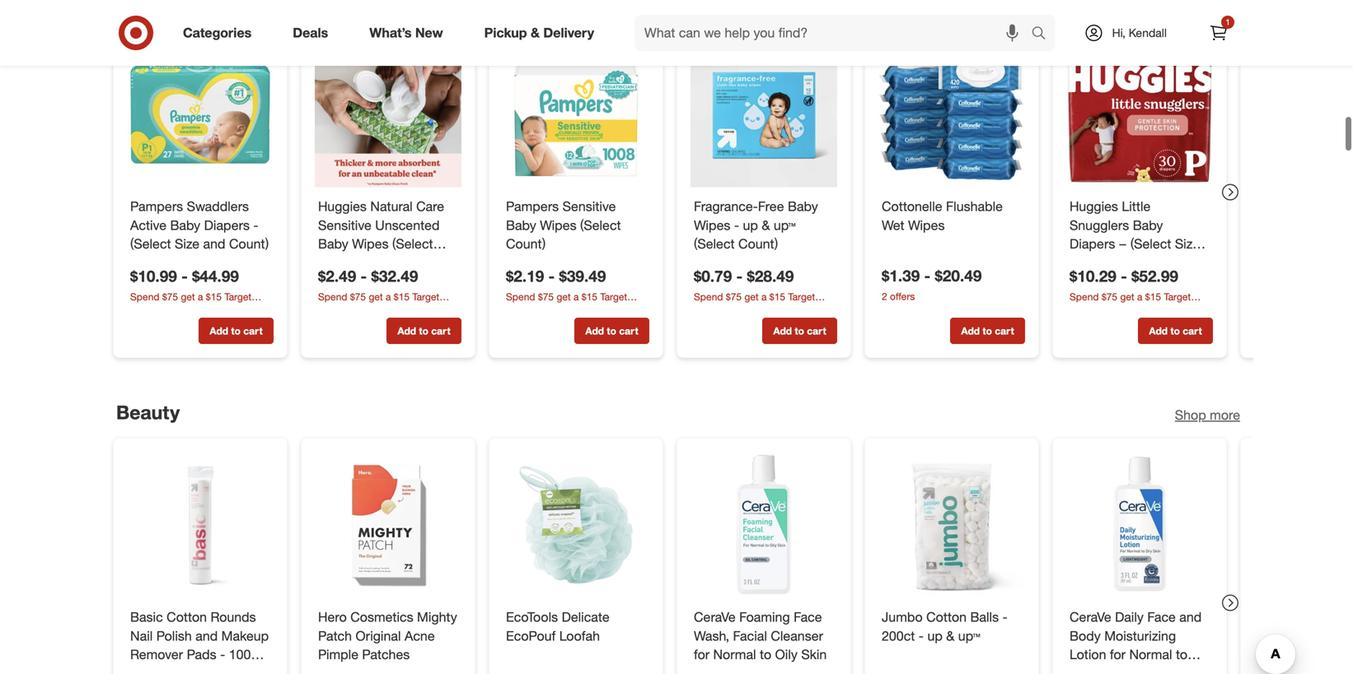 Task type: vqa. For each thing, say whether or not it's contained in the screenshot.
& in the $10.99 - $44.99 Spend $75 get a $15 Target GiftCard on diapers & wipes
yes



Task type: describe. For each thing, give the bounding box(es) containing it.
spend inside 'huggies little snugglers baby diapers – (select size and count) $10.29 - $52.99 spend $75 get a $15 target giftcard on diapers & wipes'
[[1070, 291, 1099, 303]]

shop more button
[[1175, 406, 1240, 425]]

- inside '$10.99 - $44.99 spend $75 get a $15 target giftcard on diapers & wipes'
[[181, 267, 188, 286]]

rounds
[[211, 610, 256, 626]]

add to cart button for $1.39 - $20.49
[[950, 318, 1025, 344]]

swaddlers
[[187, 199, 249, 215]]

baby inside huggies natural care sensitive unscented baby wipes (select count) $2.49 - $32.49 spend $75 get a $15 target giftcard on diapers & wipes
[[318, 236, 348, 252]]

huggies little snugglers baby diapers – (select size and count) $10.29 - $52.99 spend $75 get a $15 target giftcard on diapers & wipes
[[1070, 199, 1200, 317]]

wipes for $1.39
[[908, 217, 945, 234]]

cosmetics
[[350, 610, 413, 626]]

- inside $0.79 - $28.49 spend $75 get a $15 target giftcard on diapers & wipes
[[736, 267, 743, 286]]

more
[[1210, 407, 1240, 423]]

- inside pampers swaddlers active baby diapers - (select size and count)
[[253, 217, 258, 234]]

cerave for facial
[[694, 610, 736, 626]]

diapers for -
[[204, 217, 250, 234]]

beauty
[[116, 401, 180, 424]]

& inside '$10.99 - $44.99 spend $75 get a $15 target giftcard on diapers & wipes'
[[220, 305, 226, 317]]

$2.49
[[318, 267, 356, 286]]

1
[[1226, 17, 1230, 27]]

giftcard for $10.99 - $44.99
[[130, 305, 168, 317]]

$10.99 - $44.99 spend $75 get a $15 target giftcard on diapers & wipes
[[130, 267, 255, 317]]

$20.49
[[935, 267, 982, 286]]

$75 inside 'huggies little snugglers baby diapers – (select size and count) $10.29 - $52.99 spend $75 get a $15 target giftcard on diapers & wipes'
[[1102, 291, 1118, 303]]

wipes inside huggies natural care sensitive unscented baby wipes (select count) $2.49 - $32.49 spend $75 get a $15 target giftcard on diapers & wipes
[[417, 305, 443, 317]]

on inside 'huggies little snugglers baby diapers – (select size and count) $10.29 - $52.99 spend $75 get a $15 target giftcard on diapers & wipes'
[[1110, 305, 1121, 317]]

huggies natural care sensitive unscented baby wipes (select count) $2.49 - $32.49 spend $75 get a $15 target giftcard on diapers & wipes
[[318, 199, 444, 317]]

$15 inside 'huggies little snugglers baby diapers – (select size and count) $10.29 - $52.99 spend $75 get a $15 target giftcard on diapers & wipes'
[[1145, 291, 1161, 303]]

$52.99
[[1132, 267, 1178, 286]]

what's new link
[[355, 15, 464, 51]]

add for $1.39 - $20.49
[[961, 325, 980, 337]]

wipes inside huggies natural care sensitive unscented baby wipes (select count) $2.49 - $32.49 spend $75 get a $15 target giftcard on diapers & wipes
[[352, 236, 389, 252]]

diapers inside huggies natural care sensitive unscented baby wipes (select count) $2.49 - $32.49 spend $75 get a $15 target giftcard on diapers & wipes
[[372, 305, 405, 317]]

$32.49
[[371, 267, 418, 286]]

basic cotton rounds nail polish and makeup remover pads - 100ct - up & up™
[[130, 610, 269, 675]]

cart for $2.49 - $32.49
[[431, 325, 451, 337]]

face for cleanser
[[794, 610, 822, 626]]

lotion
[[1070, 648, 1106, 664]]

hi, kendall
[[1112, 26, 1167, 40]]

foaming
[[739, 610, 790, 626]]

cart for $10.99 - $44.99
[[243, 325, 263, 337]]

count) inside pampers sensitive baby wipes (select count)
[[506, 236, 546, 252]]

baby inside fragrance-free baby wipes - up & up™ (select count)
[[788, 199, 818, 215]]

- inside $2.19 - $39.49 spend $75 get a $15 target giftcard on diapers & wipes
[[548, 267, 555, 286]]

and inside 'huggies little snugglers baby diapers – (select size and count) $10.29 - $52.99 spend $75 get a $15 target giftcard on diapers & wipes'
[[1070, 255, 1092, 271]]

cart for $1.39 - $20.49
[[995, 325, 1014, 337]]

remover
[[130, 648, 183, 664]]

count) for pampers swaddlers active baby diapers - (select size and count)
[[229, 236, 269, 252]]

spend inside huggies natural care sensitive unscented baby wipes (select count) $2.49 - $32.49 spend $75 get a $15 target giftcard on diapers & wipes
[[318, 291, 347, 303]]

& inside jumbo cotton balls - 200ct - up & up™
[[946, 629, 955, 645]]

–
[[1119, 236, 1127, 252]]

to for $2.19 - $39.49
[[607, 325, 616, 337]]

hero cosmetics mighty patch original acne pimple patches link
[[318, 609, 458, 665]]

and inside basic cotton rounds nail polish and makeup remover pads - 100ct - up & up™
[[196, 629, 218, 645]]

$15 for $2.19 - $39.49
[[582, 291, 598, 303]]

(select inside 'huggies little snugglers baby diapers – (select size and count) $10.29 - $52.99 spend $75 get a $15 target giftcard on diapers & wipes'
[[1131, 236, 1171, 252]]

mighty
[[417, 610, 457, 626]]

to for $10.29 - $52.99
[[1171, 325, 1180, 337]]

jumbo
[[882, 610, 923, 626]]

little
[[1122, 199, 1151, 215]]

add to cart button for $2.19 - $39.49
[[574, 318, 649, 344]]

(select inside pampers sensitive baby wipes (select count)
[[580, 217, 621, 234]]

$10.99
[[130, 267, 177, 286]]

add to cart for $10.29 - $52.99
[[1149, 325, 1202, 337]]

loofah
[[559, 629, 600, 645]]

get for $0.79
[[745, 291, 759, 303]]

diapers for –
[[1070, 236, 1115, 252]]

face for moisturizing
[[1147, 610, 1176, 626]]

what's
[[369, 25, 412, 41]]

ecotools
[[506, 610, 558, 626]]

add to cart button for $0.79 - $28.49
[[762, 318, 837, 344]]

up inside jumbo cotton balls - 200ct - up & up™
[[928, 629, 943, 645]]

ecotools delicate ecopouf loofah
[[506, 610, 610, 645]]

giftcard for $0.79 - $28.49
[[694, 305, 731, 317]]

$15 for $10.99 - $44.99
[[206, 291, 222, 303]]

1 link
[[1201, 15, 1237, 51]]

pimple
[[318, 648, 358, 664]]

to inside 'cerave foaming face wash, facial cleanser for normal to oily skin'
[[760, 648, 772, 664]]

for inside cerave daily face and body moisturizing lotion for normal to dry skin - fragra
[[1110, 648, 1126, 664]]

up™ inside fragrance-free baby wipes - up & up™ (select count)
[[774, 217, 796, 234]]

huggies natural care sensitive unscented baby wipes (select count) link
[[318, 197, 458, 271]]

hero cosmetics mighty patch original acne pimple patches
[[318, 610, 457, 664]]

sensitive inside pampers sensitive baby wipes (select count)
[[563, 199, 616, 215]]

cerave for body
[[1070, 610, 1111, 626]]

diapers for $0.79
[[748, 305, 781, 317]]

cleanser
[[771, 629, 823, 645]]

- inside 'huggies little snugglers baby diapers – (select size and count) $10.29 - $52.99 spend $75 get a $15 target giftcard on diapers & wipes'
[[1121, 267, 1127, 286]]

giftcard for $2.19 - $39.49
[[506, 305, 543, 317]]

$1.39
[[882, 267, 920, 286]]

cottonelle flushable wet wipes
[[882, 199, 1003, 234]]

shop more
[[1175, 407, 1240, 423]]

get inside huggies natural care sensitive unscented baby wipes (select count) $2.49 - $32.49 spend $75 get a $15 target giftcard on diapers & wipes
[[369, 291, 383, 303]]

on for $10.99
[[170, 305, 182, 317]]

and inside pampers swaddlers active baby diapers - (select size and count)
[[203, 236, 225, 252]]

diapers for $10.99
[[184, 305, 217, 317]]

spend $75 get a $15 target giftcard on diapers & wipes button for $2.49 - $32.49
[[318, 290, 462, 317]]

to for $0.79 - $28.49
[[795, 325, 804, 337]]

spend for $0.79 - $28.49
[[694, 291, 723, 303]]

size for swaddlers
[[175, 236, 200, 252]]

polish
[[156, 629, 192, 645]]

add for $2.49 - $32.49
[[397, 325, 416, 337]]

& inside fragrance-free baby wipes - up & up™ (select count)
[[762, 217, 770, 234]]

(select inside pampers swaddlers active baby diapers - (select size and count)
[[130, 236, 171, 252]]

cerave daily face and body moisturizing lotion for normal to dry skin - fragra
[[1070, 610, 1202, 675]]

- inside cerave daily face and body moisturizing lotion for normal to dry skin - fragra
[[1123, 667, 1128, 675]]

target inside 'huggies little snugglers baby diapers – (select size and count) $10.29 - $52.99 spend $75 get a $15 target giftcard on diapers & wipes'
[[1164, 291, 1191, 303]]

cerave daily face and body moisturizing lotion for normal to dry skin - fragra link
[[1070, 609, 1210, 675]]

wipes inside 'huggies little snugglers baby diapers – (select size and count) $10.29 - $52.99 spend $75 get a $15 target giftcard on diapers & wipes'
[[1169, 305, 1195, 317]]

& inside huggies natural care sensitive unscented baby wipes (select count) $2.49 - $32.49 spend $75 get a $15 target giftcard on diapers & wipes
[[408, 305, 414, 317]]

$1.39 - $20.49 2 offers
[[882, 267, 982, 303]]

nail
[[130, 629, 153, 645]]

up inside basic cotton rounds nail polish and makeup remover pads - 100ct - up & up™
[[139, 667, 154, 675]]

2
[[882, 290, 887, 303]]

$44.99
[[192, 267, 239, 286]]

& inside $0.79 - $28.49 spend $75 get a $15 target giftcard on diapers & wipes
[[784, 305, 790, 317]]

count) for fragrance-free baby wipes - up & up™ (select count)
[[738, 236, 778, 252]]

diapers inside 'huggies little snugglers baby diapers – (select size and count) $10.29 - $52.99 spend $75 get a $15 target giftcard on diapers & wipes'
[[1124, 305, 1157, 317]]

snugglers
[[1070, 217, 1129, 234]]

wipes for $2.19
[[540, 217, 577, 234]]

baby inside pampers swaddlers active baby diapers - (select size and count)
[[170, 217, 200, 234]]

huggies for $2.49
[[318, 199, 367, 215]]

skin inside 'cerave foaming face wash, facial cleanser for normal to oily skin'
[[801, 648, 827, 664]]

free
[[758, 199, 784, 215]]

what's new
[[369, 25, 443, 41]]

on inside huggies natural care sensitive unscented baby wipes (select count) $2.49 - $32.49 spend $75 get a $15 target giftcard on diapers & wipes
[[358, 305, 369, 317]]

add for $10.99 - $44.99
[[210, 325, 228, 337]]

& inside $2.19 - $39.49 spend $75 get a $15 target giftcard on diapers & wipes
[[596, 305, 602, 317]]

deals link
[[279, 15, 349, 51]]

natural
[[370, 199, 413, 215]]

- inside fragrance-free baby wipes - up & up™ (select count)
[[734, 217, 739, 234]]

$75 inside huggies natural care sensitive unscented baby wipes (select count) $2.49 - $32.49 spend $75 get a $15 target giftcard on diapers & wipes
[[350, 291, 366, 303]]

$15 for $0.79 - $28.49
[[770, 291, 785, 303]]

baby inside pampers sensitive baby wipes (select count)
[[506, 217, 536, 234]]

oily
[[775, 648, 798, 664]]

pampers swaddlers active baby diapers - (select size and count) link
[[130, 197, 270, 254]]

& inside 'huggies little snugglers baby diapers – (select size and count) $10.29 - $52.99 spend $75 get a $15 target giftcard on diapers & wipes'
[[1160, 305, 1166, 317]]

huggies little snugglers baby diapers – (select size and count) link
[[1070, 197, 1210, 271]]

fragrance-free baby wipes - up & up™ (select count)
[[694, 199, 818, 252]]

delivery
[[543, 25, 594, 41]]

& inside basic cotton rounds nail polish and makeup remover pads - 100ct - up & up™
[[158, 667, 166, 675]]

kendall
[[1129, 26, 1167, 40]]

$75 for $2.19
[[538, 291, 554, 303]]

wipes for $0.79 - $28.49
[[793, 305, 819, 317]]

flushable
[[946, 199, 1003, 215]]

& right pickup
[[531, 25, 540, 41]]

hi,
[[1112, 26, 1126, 40]]

add to cart for $1.39 - $20.49
[[961, 325, 1014, 337]]

$2.19 - $39.49 spend $75 get a $15 target giftcard on diapers & wipes
[[506, 267, 631, 317]]

up™ inside jumbo cotton balls - 200ct - up & up™
[[958, 629, 980, 645]]

pampers for $2.19
[[506, 199, 559, 215]]

fragrance-free baby wipes - up & up™ (select count) link
[[694, 197, 834, 254]]

200ct
[[882, 629, 915, 645]]

get inside 'huggies little snugglers baby diapers – (select size and count) $10.29 - $52.99 spend $75 get a $15 target giftcard on diapers & wipes'
[[1120, 291, 1135, 303]]

original
[[356, 629, 401, 645]]

up inside fragrance-free baby wipes - up & up™ (select count)
[[743, 217, 758, 234]]



Task type: locate. For each thing, give the bounding box(es) containing it.
a down $44.99
[[198, 291, 203, 303]]

1 vertical spatial skin
[[1094, 667, 1120, 675]]

a down $52.99
[[1137, 291, 1143, 303]]

add down $32.49
[[397, 325, 416, 337]]

for inside 'cerave foaming face wash, facial cleanser for normal to oily skin'
[[694, 648, 710, 664]]

care
[[416, 199, 444, 215]]

$15 inside $2.19 - $39.49 spend $75 get a $15 target giftcard on diapers & wipes
[[582, 291, 598, 303]]

get inside $0.79 - $28.49 spend $75 get a $15 target giftcard on diapers & wipes
[[745, 291, 759, 303]]

1 target from the left
[[224, 291, 252, 303]]

balls
[[970, 610, 999, 626]]

target down $32.49
[[412, 291, 439, 303]]

wipes inside fragrance-free baby wipes - up & up™ (select count)
[[694, 217, 731, 234]]

3 $75 from the left
[[538, 291, 554, 303]]

target for $0.79 - $28.49
[[788, 291, 815, 303]]

cotton up polish
[[167, 610, 207, 626]]

cart for $0.79 - $28.49
[[807, 325, 826, 337]]

giftcard inside huggies natural care sensitive unscented baby wipes (select count) $2.49 - $32.49 spend $75 get a $15 target giftcard on diapers & wipes
[[318, 305, 356, 317]]

$75 down $0.79
[[726, 291, 742, 303]]

giftcard down $10.99
[[130, 305, 168, 317]]

to
[[231, 325, 241, 337], [419, 325, 429, 337], [607, 325, 616, 337], [795, 325, 804, 337], [983, 325, 992, 337], [1171, 325, 1180, 337], [760, 648, 772, 664], [1176, 648, 1188, 664]]

wipes down $28.49 at the top of page
[[793, 305, 819, 317]]

cerave
[[694, 610, 736, 626], [1070, 610, 1111, 626]]

a for $0.79
[[762, 291, 767, 303]]

1 normal from the left
[[713, 648, 756, 664]]

giftcard down '$10.29'
[[1070, 305, 1107, 317]]

3 spend $75 get a $15 target giftcard on diapers & wipes button from the left
[[506, 290, 649, 317]]

sensitive up $39.49
[[563, 199, 616, 215]]

add to cart down $52.99
[[1149, 325, 1202, 337]]

0 horizontal spatial diapers
[[204, 217, 250, 234]]

2 add from the left
[[397, 325, 416, 337]]

1 wipes from the left
[[229, 305, 255, 317]]

fragrance-
[[694, 199, 758, 215]]

count) left $32.49
[[318, 255, 358, 271]]

& down $32.49
[[408, 305, 414, 317]]

cart for $2.19 - $39.49
[[619, 325, 638, 337]]

for
[[694, 648, 710, 664], [1110, 648, 1126, 664]]

4 target from the left
[[788, 291, 815, 303]]

target
[[224, 291, 252, 303], [412, 291, 439, 303], [600, 291, 627, 303], [788, 291, 815, 303], [1164, 291, 1191, 303]]

spend down $2.49
[[318, 291, 347, 303]]

1 add to cart from the left
[[210, 325, 263, 337]]

2 vertical spatial up™
[[170, 667, 192, 675]]

wipes down $32.49
[[417, 305, 443, 317]]

4 diapers from the left
[[748, 305, 781, 317]]

4 $75 from the left
[[726, 291, 742, 303]]

spend inside '$10.99 - $44.99 spend $75 get a $15 target giftcard on diapers & wipes'
[[130, 291, 159, 303]]

face up moisturizing
[[1147, 610, 1176, 626]]

diapers
[[204, 217, 250, 234], [1070, 236, 1115, 252]]

1 giftcard from the left
[[130, 305, 168, 317]]

on for $0.79
[[734, 305, 745, 317]]

(select inside huggies natural care sensitive unscented baby wipes (select count) $2.49 - $32.49 spend $75 get a $15 target giftcard on diapers & wipes
[[392, 236, 433, 252]]

get down $39.49
[[557, 291, 571, 303]]

add to cart down $20.49
[[961, 325, 1014, 337]]

0 horizontal spatial face
[[794, 610, 822, 626]]

and up $44.99
[[203, 236, 225, 252]]

5 spend from the left
[[1070, 291, 1099, 303]]

target for $2.19 - $39.49
[[600, 291, 627, 303]]

patch
[[318, 629, 352, 645]]

add to cart down '$10.99 - $44.99 spend $75 get a $15 target giftcard on diapers & wipes'
[[210, 325, 263, 337]]

ecopouf
[[506, 629, 556, 645]]

on inside $0.79 - $28.49 spend $75 get a $15 target giftcard on diapers & wipes
[[734, 305, 745, 317]]

3 a from the left
[[574, 291, 579, 303]]

pampers inside pampers swaddlers active baby diapers - (select size and count)
[[130, 199, 183, 215]]

search button
[[1024, 15, 1064, 54]]

3 cart from the left
[[619, 325, 638, 337]]

$15 down $28.49 at the top of page
[[770, 291, 785, 303]]

add to cart down $0.79 - $28.49 spend $75 get a $15 target giftcard on diapers & wipes
[[773, 325, 826, 337]]

on inside $2.19 - $39.49 spend $75 get a $15 target giftcard on diapers & wipes
[[546, 305, 557, 317]]

spend $75 get a $15 target giftcard on diapers & wipes button for $2.19 - $39.49
[[506, 290, 649, 317]]

face inside 'cerave foaming face wash, facial cleanser for normal to oily skin'
[[794, 610, 822, 626]]

1 vertical spatial up™
[[958, 629, 980, 645]]

makeup
[[221, 629, 269, 645]]

6 add to cart from the left
[[1149, 325, 1202, 337]]

cotton for -
[[926, 610, 967, 626]]

2 add to cart button from the left
[[387, 318, 462, 344]]

2 a from the left
[[386, 291, 391, 303]]

pampers up active
[[130, 199, 183, 215]]

ecotools delicate ecopouf loofah link
[[506, 609, 646, 646]]

add
[[210, 325, 228, 337], [397, 325, 416, 337], [585, 325, 604, 337], [773, 325, 792, 337], [961, 325, 980, 337], [1149, 325, 1168, 337]]

wipes up $32.49
[[352, 236, 389, 252]]

0 horizontal spatial cotton
[[167, 610, 207, 626]]

pampers up $2.19
[[506, 199, 559, 215]]

0 vertical spatial up™
[[774, 217, 796, 234]]

5 spend $75 get a $15 target giftcard on diapers & wipes button from the left
[[1070, 290, 1213, 317]]

a inside huggies natural care sensitive unscented baby wipes (select count) $2.49 - $32.49 spend $75 get a $15 target giftcard on diapers & wipes
[[386, 291, 391, 303]]

5 diapers from the left
[[1124, 305, 1157, 317]]

$15 inside $0.79 - $28.49 spend $75 get a $15 target giftcard on diapers & wipes
[[770, 291, 785, 303]]

1 horizontal spatial up
[[743, 217, 758, 234]]

0 horizontal spatial skin
[[801, 648, 827, 664]]

wipes for $10.99 - $44.99
[[229, 305, 255, 317]]

5 a from the left
[[1137, 291, 1143, 303]]

$39.49
[[559, 267, 606, 286]]

normal inside cerave daily face and body moisturizing lotion for normal to dry skin - fragra
[[1129, 648, 1172, 664]]

0 horizontal spatial normal
[[713, 648, 756, 664]]

and right daily
[[1180, 610, 1202, 626]]

6 add from the left
[[1149, 325, 1168, 337]]

target inside $0.79 - $28.49 spend $75 get a $15 target giftcard on diapers & wipes
[[788, 291, 815, 303]]

skin down cleanser
[[801, 648, 827, 664]]

5 add from the left
[[961, 325, 980, 337]]

huggies left natural
[[318, 199, 367, 215]]

2 cerave from the left
[[1070, 610, 1111, 626]]

1 on from the left
[[170, 305, 182, 317]]

1 face from the left
[[794, 610, 822, 626]]

1 for from the left
[[694, 648, 710, 664]]

2 giftcard from the left
[[318, 305, 356, 317]]

basic cotton rounds nail polish and makeup remover pads - 100ct - up & up™ image
[[127, 452, 274, 599], [127, 452, 274, 599]]

baby
[[788, 199, 818, 215], [170, 217, 200, 234], [506, 217, 536, 234], [1133, 217, 1163, 234], [318, 236, 348, 252]]

get for $10.99
[[181, 291, 195, 303]]

0 vertical spatial diapers
[[204, 217, 250, 234]]

wash,
[[694, 629, 729, 645]]

wipes down cottonelle
[[908, 217, 945, 234]]

& down $52.99
[[1160, 305, 1166, 317]]

baby inside 'huggies little snugglers baby diapers – (select size and count) $10.29 - $52.99 spend $75 get a $15 target giftcard on diapers & wipes'
[[1133, 217, 1163, 234]]

pampers sensitive baby wipes (select count)
[[506, 199, 621, 252]]

5 cart from the left
[[995, 325, 1014, 337]]

giftcard down $2.19
[[506, 305, 543, 317]]

(select inside fragrance-free baby wipes - up & up™ (select count)
[[694, 236, 735, 252]]

skin down lotion
[[1094, 667, 1120, 675]]

4 add to cart button from the left
[[762, 318, 837, 344]]

add for $2.19 - $39.49
[[585, 325, 604, 337]]

$75 down $10.99
[[162, 291, 178, 303]]

1 spend from the left
[[130, 291, 159, 303]]

cotton
[[167, 610, 207, 626], [926, 610, 967, 626]]

body
[[1070, 629, 1101, 645]]

add to cart for $10.99 - $44.99
[[210, 325, 263, 337]]

target for $10.99 - $44.99
[[224, 291, 252, 303]]

baby up $2.49
[[318, 236, 348, 252]]

1 cotton from the left
[[167, 610, 207, 626]]

& down free at the top
[[762, 217, 770, 234]]

2 face from the left
[[1147, 610, 1176, 626]]

0 horizontal spatial up
[[139, 667, 154, 675]]

diapers down snugglers
[[1070, 236, 1115, 252]]

cerave inside cerave daily face and body moisturizing lotion for normal to dry skin - fragra
[[1070, 610, 1111, 626]]

daily
[[1115, 610, 1144, 626]]

0 horizontal spatial up™
[[170, 667, 192, 675]]

target down $28.49 at the top of page
[[788, 291, 815, 303]]

target inside huggies natural care sensitive unscented baby wipes (select count) $2.49 - $32.49 spend $75 get a $15 target giftcard on diapers & wipes
[[412, 291, 439, 303]]

add to cart button down $2.19 - $39.49 spend $75 get a $15 target giftcard on diapers & wipes
[[574, 318, 649, 344]]

(select up $0.79
[[694, 236, 735, 252]]

spend for $10.99 - $44.99
[[130, 291, 159, 303]]

$75 for $0.79
[[726, 291, 742, 303]]

pampers sensitive baby wipes (select count) link
[[506, 197, 646, 254]]

categories link
[[169, 15, 272, 51]]

cart
[[243, 325, 263, 337], [431, 325, 451, 337], [619, 325, 638, 337], [807, 325, 826, 337], [995, 325, 1014, 337], [1183, 325, 1202, 337]]

pampers swaddlers active baby diapers - (select size and count)
[[130, 199, 269, 252]]

- inside $1.39 - $20.49 2 offers
[[924, 267, 931, 286]]

face
[[794, 610, 822, 626], [1147, 610, 1176, 626]]

spend
[[130, 291, 159, 303], [318, 291, 347, 303], [506, 291, 535, 303], [694, 291, 723, 303], [1070, 291, 1099, 303]]

pampers sensitive baby wipes (select count) image
[[503, 41, 649, 188], [503, 41, 649, 188]]

diapers down $39.49
[[560, 305, 593, 317]]

target inside '$10.99 - $44.99 spend $75 get a $15 target giftcard on diapers & wipes'
[[224, 291, 252, 303]]

spend $75 get a $15 target giftcard on diapers & wipes button for $0.79 - $28.49
[[694, 290, 837, 317]]

5 get from the left
[[1120, 291, 1135, 303]]

diapers down $52.99
[[1124, 305, 1157, 317]]

cotton left balls
[[926, 610, 967, 626]]

wipes for $2.19 - $39.49
[[605, 305, 631, 317]]

add to cart for $0.79 - $28.49
[[773, 325, 826, 337]]

hero cosmetics mighty patch original acne pimple patches image
[[315, 452, 462, 599], [315, 452, 462, 599]]

on for $2.19
[[546, 305, 557, 317]]

3 target from the left
[[600, 291, 627, 303]]

5 wipes from the left
[[1169, 305, 1195, 317]]

wipes inside '$10.99 - $44.99 spend $75 get a $15 target giftcard on diapers & wipes'
[[229, 305, 255, 317]]

3 add to cart button from the left
[[574, 318, 649, 344]]

& right 200ct
[[946, 629, 955, 645]]

- inside huggies natural care sensitive unscented baby wipes (select count) $2.49 - $32.49 spend $75 get a $15 target giftcard on diapers & wipes
[[361, 267, 367, 286]]

3 on from the left
[[546, 305, 557, 317]]

giftcard
[[130, 305, 168, 317], [318, 305, 356, 317], [506, 305, 543, 317], [694, 305, 731, 317], [1070, 305, 1107, 317]]

What can we help you find? suggestions appear below search field
[[635, 15, 1036, 51]]

add down '$10.99 - $44.99 spend $75 get a $15 target giftcard on diapers & wipes'
[[210, 325, 228, 337]]

add down $0.79 - $28.49 spend $75 get a $15 target giftcard on diapers & wipes
[[773, 325, 792, 337]]

3 get from the left
[[557, 291, 571, 303]]

2 cart from the left
[[431, 325, 451, 337]]

count) inside pampers swaddlers active baby diapers - (select size and count)
[[229, 236, 269, 252]]

wipes
[[229, 305, 255, 317], [417, 305, 443, 317], [605, 305, 631, 317], [793, 305, 819, 317], [1169, 305, 1195, 317]]

to for $1.39 - $20.49
[[983, 325, 992, 337]]

cottonelle flushable wet wipes image
[[879, 41, 1025, 188], [879, 41, 1025, 188]]

size inside pampers swaddlers active baby diapers - (select size and count)
[[175, 236, 200, 252]]

1 horizontal spatial pampers
[[506, 199, 559, 215]]

baby up $2.19
[[506, 217, 536, 234]]

1 spend $75 get a $15 target giftcard on diapers & wipes button from the left
[[130, 290, 274, 317]]

jumbo cotton balls - 200ct - up & up™ link
[[882, 609, 1022, 646]]

3 diapers from the left
[[560, 305, 593, 317]]

add to cart button down $52.99
[[1138, 318, 1213, 344]]

(select
[[580, 217, 621, 234], [130, 236, 171, 252], [392, 236, 433, 252], [694, 236, 735, 252], [1131, 236, 1171, 252]]

& down $39.49
[[596, 305, 602, 317]]

new
[[415, 25, 443, 41]]

add for $10.29 - $52.99
[[1149, 325, 1168, 337]]

5 giftcard from the left
[[1070, 305, 1107, 317]]

cotton inside basic cotton rounds nail polish and makeup remover pads - 100ct - up & up™
[[167, 610, 207, 626]]

cerave inside 'cerave foaming face wash, facial cleanser for normal to oily skin'
[[694, 610, 736, 626]]

spend $75 get a $15 target giftcard on diapers & wipes button down $32.49
[[318, 290, 462, 317]]

2 target from the left
[[412, 291, 439, 303]]

and inside cerave daily face and body moisturizing lotion for normal to dry skin - fragra
[[1180, 610, 1202, 626]]

get down $52.99
[[1120, 291, 1135, 303]]

giftcard inside $2.19 - $39.49 spend $75 get a $15 target giftcard on diapers & wipes
[[506, 305, 543, 317]]

diapers down $32.49
[[372, 305, 405, 317]]

1 horizontal spatial cerave
[[1070, 610, 1111, 626]]

$15 inside huggies natural care sensitive unscented baby wipes (select count) $2.49 - $32.49 spend $75 get a $15 target giftcard on diapers & wipes
[[394, 291, 410, 303]]

face inside cerave daily face and body moisturizing lotion for normal to dry skin - fragra
[[1147, 610, 1176, 626]]

$15 down $44.99
[[206, 291, 222, 303]]

2 size from the left
[[1175, 236, 1200, 252]]

1 vertical spatial up
[[928, 629, 943, 645]]

2 huggies from the left
[[1070, 199, 1118, 215]]

0 horizontal spatial cerave
[[694, 610, 736, 626]]

4 a from the left
[[762, 291, 767, 303]]

wipes down $52.99
[[1169, 305, 1195, 317]]

1 a from the left
[[198, 291, 203, 303]]

5 target from the left
[[1164, 291, 1191, 303]]

ecotools delicate ecopouf loofah image
[[503, 452, 649, 599], [503, 452, 649, 599]]

fragrance-free baby wipes - up & up™ (select count) image
[[691, 41, 837, 188], [691, 41, 837, 188]]

2 for from the left
[[1110, 648, 1126, 664]]

0 vertical spatial skin
[[801, 648, 827, 664]]

size inside 'huggies little snugglers baby diapers – (select size and count) $10.29 - $52.99 spend $75 get a $15 target giftcard on diapers & wipes'
[[1175, 236, 1200, 252]]

3 add from the left
[[585, 325, 604, 337]]

target down $52.99
[[1164, 291, 1191, 303]]

count) inside fragrance-free baby wipes - up & up™ (select count)
[[738, 236, 778, 252]]

to for $2.49 - $32.49
[[419, 325, 429, 337]]

3 add to cart from the left
[[585, 325, 638, 337]]

add to cart button down '$10.99 - $44.99 spend $75 get a $15 target giftcard on diapers & wipes'
[[199, 318, 274, 344]]

4 wipes from the left
[[793, 305, 819, 317]]

up™ inside basic cotton rounds nail polish and makeup remover pads - 100ct - up & up™
[[170, 667, 192, 675]]

huggies natural care sensitive unscented baby wipes (select count) image
[[315, 41, 462, 188], [315, 41, 462, 188]]

&
[[531, 25, 540, 41], [762, 217, 770, 234], [220, 305, 226, 317], [408, 305, 414, 317], [596, 305, 602, 317], [784, 305, 790, 317], [1160, 305, 1166, 317], [946, 629, 955, 645], [158, 667, 166, 675]]

5 $15 from the left
[[1145, 291, 1161, 303]]

a inside 'huggies little snugglers baby diapers – (select size and count) $10.29 - $52.99 spend $75 get a $15 target giftcard on diapers & wipes'
[[1137, 291, 1143, 303]]

2 add to cart from the left
[[397, 325, 451, 337]]

acne
[[405, 629, 435, 645]]

4 add to cart from the left
[[773, 325, 826, 337]]

2 spend from the left
[[318, 291, 347, 303]]

4 get from the left
[[745, 291, 759, 303]]

1 cart from the left
[[243, 325, 263, 337]]

diapers for $2.19
[[560, 305, 593, 317]]

pickup & delivery link
[[470, 15, 615, 51]]

(select down active
[[130, 236, 171, 252]]

1 get from the left
[[181, 291, 195, 303]]

1 horizontal spatial cotton
[[926, 610, 967, 626]]

pampers for $10.99
[[130, 199, 183, 215]]

1 vertical spatial sensitive
[[318, 217, 372, 234]]

1 horizontal spatial face
[[1147, 610, 1176, 626]]

get down $32.49
[[369, 291, 383, 303]]

huggies inside huggies natural care sensitive unscented baby wipes (select count) $2.49 - $32.49 spend $75 get a $15 target giftcard on diapers & wipes
[[318, 199, 367, 215]]

1 cerave from the left
[[694, 610, 736, 626]]

-
[[253, 217, 258, 234], [734, 217, 739, 234], [924, 267, 931, 286], [181, 267, 188, 286], [361, 267, 367, 286], [548, 267, 555, 286], [736, 267, 743, 286], [1121, 267, 1127, 286], [1003, 610, 1008, 626], [919, 629, 924, 645], [220, 648, 225, 664], [130, 667, 135, 675], [1123, 667, 1128, 675]]

2 diapers from the left
[[372, 305, 405, 317]]

baby down the little
[[1133, 217, 1163, 234]]

moisturizing
[[1105, 629, 1176, 645]]

$2.19
[[506, 267, 544, 286]]

$75 down $2.49
[[350, 291, 366, 303]]

0 horizontal spatial for
[[694, 648, 710, 664]]

0 vertical spatial sensitive
[[563, 199, 616, 215]]

diapers inside 'huggies little snugglers baby diapers – (select size and count) $10.29 - $52.99 spend $75 get a $15 target giftcard on diapers & wipes'
[[1070, 236, 1115, 252]]

2 $15 from the left
[[394, 291, 410, 303]]

2 on from the left
[[358, 305, 369, 317]]

giftcard down $2.49
[[318, 305, 356, 317]]

& down remover on the left of page
[[158, 667, 166, 675]]

2 horizontal spatial up
[[928, 629, 943, 645]]

a
[[198, 291, 203, 303], [386, 291, 391, 303], [574, 291, 579, 303], [762, 291, 767, 303], [1137, 291, 1143, 303]]

$15 down $32.49
[[394, 291, 410, 303]]

basic
[[130, 610, 163, 626]]

add to cart button down $0.79 - $28.49 spend $75 get a $15 target giftcard on diapers & wipes
[[762, 318, 837, 344]]

1 horizontal spatial up™
[[774, 217, 796, 234]]

basic cotton rounds nail polish and makeup remover pads - 100ct - up & up™ link
[[130, 609, 270, 675]]

and down snugglers
[[1070, 255, 1092, 271]]

up
[[743, 217, 758, 234], [928, 629, 943, 645], [139, 667, 154, 675]]

to inside cerave daily face and body moisturizing lotion for normal to dry skin - fragra
[[1176, 648, 1188, 664]]

4 spend from the left
[[694, 291, 723, 303]]

huggies up snugglers
[[1070, 199, 1118, 215]]

cart for $10.29 - $52.99
[[1183, 325, 1202, 337]]

deals
[[293, 25, 328, 41]]

jumbo cotton balls - 200ct - up & up™ image
[[879, 452, 1025, 599], [879, 452, 1025, 599]]

0 vertical spatial up
[[743, 217, 758, 234]]

$75 inside $2.19 - $39.49 spend $75 get a $15 target giftcard on diapers & wipes
[[538, 291, 554, 303]]

get for $2.19
[[557, 291, 571, 303]]

4 $15 from the left
[[770, 291, 785, 303]]

wipes down $44.99
[[229, 305, 255, 317]]

diapers inside pampers swaddlers active baby diapers - (select size and count)
[[204, 217, 250, 234]]

1 add to cart button from the left
[[199, 318, 274, 344]]

on inside '$10.99 - $44.99 spend $75 get a $15 target giftcard on diapers & wipes'
[[170, 305, 182, 317]]

1 horizontal spatial skin
[[1094, 667, 1120, 675]]

add to cart for $2.19 - $39.49
[[585, 325, 638, 337]]

spend $75 get a $15 target giftcard on diapers & wipes button down $39.49
[[506, 290, 649, 317]]

1 vertical spatial diapers
[[1070, 236, 1115, 252]]

diapers down swaddlers
[[204, 217, 250, 234]]

spend $75 get a $15 target giftcard on diapers & wipes button for $10.29 - $52.99
[[1070, 290, 1213, 317]]

spend down $10.99
[[130, 291, 159, 303]]

add to cart button down $20.49
[[950, 318, 1025, 344]]

unscented
[[375, 217, 440, 234]]

add to cart button
[[199, 318, 274, 344], [387, 318, 462, 344], [574, 318, 649, 344], [762, 318, 837, 344], [950, 318, 1025, 344], [1138, 318, 1213, 344]]

huggies for count)
[[1070, 199, 1118, 215]]

5 add to cart button from the left
[[950, 318, 1025, 344]]

delicate
[[562, 610, 610, 626]]

huggies little snugglers baby diapers – (select size and count) image
[[1066, 41, 1213, 188], [1066, 41, 1213, 188]]

2 vertical spatial up
[[139, 667, 154, 675]]

$15 down $52.99
[[1145, 291, 1161, 303]]

2 horizontal spatial up™
[[958, 629, 980, 645]]

1 horizontal spatial for
[[1110, 648, 1126, 664]]

4 giftcard from the left
[[694, 305, 731, 317]]

0 horizontal spatial huggies
[[318, 199, 367, 215]]

1 horizontal spatial size
[[1175, 236, 1200, 252]]

jumbo cotton balls - 200ct - up & up™
[[882, 610, 1008, 645]]

size
[[175, 236, 200, 252], [1175, 236, 1200, 252]]

2 get from the left
[[369, 291, 383, 303]]

0 horizontal spatial pampers
[[130, 199, 183, 215]]

5 add to cart from the left
[[961, 325, 1014, 337]]

giftcard inside '$10.99 - $44.99 spend $75 get a $15 target giftcard on diapers & wipes'
[[130, 305, 168, 317]]

pampers swaddlers active baby diapers - (select size and count) image
[[127, 41, 274, 188], [127, 41, 274, 188]]

2 normal from the left
[[1129, 648, 1172, 664]]

search
[[1024, 26, 1064, 43]]

up down remover on the left of page
[[139, 667, 154, 675]]

3 giftcard from the left
[[506, 305, 543, 317]]

wipes inside $2.19 - $39.49 spend $75 get a $15 target giftcard on diapers & wipes
[[605, 305, 631, 317]]

size up $52.99
[[1175, 236, 1200, 252]]

1 $75 from the left
[[162, 291, 178, 303]]

1 $15 from the left
[[206, 291, 222, 303]]

on
[[170, 305, 182, 317], [358, 305, 369, 317], [546, 305, 557, 317], [734, 305, 745, 317], [1110, 305, 1121, 317]]

diapers inside $0.79 - $28.49 spend $75 get a $15 target giftcard on diapers & wipes
[[748, 305, 781, 317]]

$0.79
[[694, 267, 732, 286]]

wipes
[[540, 217, 577, 234], [694, 217, 731, 234], [908, 217, 945, 234], [352, 236, 389, 252]]

& down $44.99
[[220, 305, 226, 317]]

spend for $2.19 - $39.49
[[506, 291, 535, 303]]

facial
[[733, 629, 767, 645]]

pampers inside pampers sensitive baby wipes (select count)
[[506, 199, 559, 215]]

2 pampers from the left
[[506, 199, 559, 215]]

wipes for $0.79
[[694, 217, 731, 234]]

$75 inside $0.79 - $28.49 spend $75 get a $15 target giftcard on diapers & wipes
[[726, 291, 742, 303]]

dry
[[1070, 667, 1090, 675]]

1 size from the left
[[175, 236, 200, 252]]

count) up $2.19
[[506, 236, 546, 252]]

up™
[[774, 217, 796, 234], [958, 629, 980, 645], [170, 667, 192, 675]]

spend inside $0.79 - $28.49 spend $75 get a $15 target giftcard on diapers & wipes
[[694, 291, 723, 303]]

add to cart button for $2.49 - $32.49
[[387, 318, 462, 344]]

& down $28.49 at the top of page
[[784, 305, 790, 317]]

0 horizontal spatial size
[[175, 236, 200, 252]]

categories
[[183, 25, 252, 41]]

2 $75 from the left
[[350, 291, 366, 303]]

diapers down $28.49 at the top of page
[[748, 305, 781, 317]]

2 spend $75 get a $15 target giftcard on diapers & wipes button from the left
[[318, 290, 462, 317]]

spend $75 get a $15 target giftcard on diapers & wipes button
[[130, 290, 274, 317], [318, 290, 462, 317], [506, 290, 649, 317], [694, 290, 837, 317], [1070, 290, 1213, 317]]

a inside $0.79 - $28.49 spend $75 get a $15 target giftcard on diapers & wipes
[[762, 291, 767, 303]]

1 horizontal spatial sensitive
[[563, 199, 616, 215]]

cottonelle
[[882, 199, 942, 215]]

4 spend $75 get a $15 target giftcard on diapers & wipes button from the left
[[694, 290, 837, 317]]

add to cart down $32.49
[[397, 325, 451, 337]]

2 cotton from the left
[[926, 610, 967, 626]]

add for $0.79 - $28.49
[[773, 325, 792, 337]]

count) inside huggies natural care sensitive unscented baby wipes (select count) $2.49 - $32.49 spend $75 get a $15 target giftcard on diapers & wipes
[[318, 255, 358, 271]]

spend $75 get a $15 target giftcard on diapers & wipes button for $10.99 - $44.99
[[130, 290, 274, 317]]

count) for huggies little snugglers baby diapers – (select size and count) $10.29 - $52.99 spend $75 get a $15 target giftcard on diapers & wipes
[[1096, 255, 1135, 271]]

add to cart button for $10.99 - $44.99
[[199, 318, 274, 344]]

size for little
[[1175, 236, 1200, 252]]

6 cart from the left
[[1183, 325, 1202, 337]]

1 horizontal spatial normal
[[1129, 648, 1172, 664]]

cerave foaming face wash, facial cleanser for normal to oily skin image
[[691, 452, 837, 599], [691, 452, 837, 599]]

1 horizontal spatial huggies
[[1070, 199, 1118, 215]]

diapers inside $2.19 - $39.49 spend $75 get a $15 target giftcard on diapers & wipes
[[560, 305, 593, 317]]

cotton for and
[[167, 610, 207, 626]]

spend inside $2.19 - $39.49 spend $75 get a $15 target giftcard on diapers & wipes
[[506, 291, 535, 303]]

get down $44.99
[[181, 291, 195, 303]]

1 horizontal spatial diapers
[[1070, 236, 1115, 252]]

wipes inside cottonelle flushable wet wipes
[[908, 217, 945, 234]]

3 wipes from the left
[[605, 305, 631, 317]]

spend down $2.19
[[506, 291, 535, 303]]

active
[[130, 217, 166, 234]]

target down $44.99
[[224, 291, 252, 303]]

count) inside 'huggies little snugglers baby diapers – (select size and count) $10.29 - $52.99 spend $75 get a $15 target giftcard on diapers & wipes'
[[1096, 255, 1135, 271]]

4 cart from the left
[[807, 325, 826, 337]]

huggies
[[318, 199, 367, 215], [1070, 199, 1118, 215]]

giftcard inside 'huggies little snugglers baby diapers – (select size and count) $10.29 - $52.99 spend $75 get a $15 target giftcard on diapers & wipes'
[[1070, 305, 1107, 317]]

hero
[[318, 610, 347, 626]]

sensitive
[[563, 199, 616, 215], [318, 217, 372, 234]]

cerave up body at the right of page
[[1070, 610, 1111, 626]]

shop
[[1175, 407, 1206, 423]]

get inside '$10.99 - $44.99 spend $75 get a $15 target giftcard on diapers & wipes'
[[181, 291, 195, 303]]

1 diapers from the left
[[184, 305, 217, 317]]

wipes down fragrance-
[[694, 217, 731, 234]]

patches
[[362, 648, 410, 664]]

normal
[[713, 648, 756, 664], [1129, 648, 1172, 664]]

3 spend from the left
[[506, 291, 535, 303]]

to for $10.99 - $44.99
[[231, 325, 241, 337]]

a for $10.99
[[198, 291, 203, 303]]

offers
[[890, 290, 915, 303]]

a down $32.49
[[386, 291, 391, 303]]

3 $15 from the left
[[582, 291, 598, 303]]

cotton inside jumbo cotton balls - 200ct - up & up™
[[926, 610, 967, 626]]

wet
[[882, 217, 905, 234]]

diapers down $44.99
[[184, 305, 217, 317]]

giftcard down $0.79
[[694, 305, 731, 317]]

add down $20.49
[[961, 325, 980, 337]]

0 horizontal spatial sensitive
[[318, 217, 372, 234]]

add to cart button down $32.49
[[387, 318, 462, 344]]

$15 down $39.49
[[582, 291, 598, 303]]

pickup & delivery
[[484, 25, 594, 41]]

$15 inside '$10.99 - $44.99 spend $75 get a $15 target giftcard on diapers & wipes'
[[206, 291, 222, 303]]

skin inside cerave daily face and body moisturizing lotion for normal to dry skin - fragra
[[1094, 667, 1120, 675]]

add to cart button for $10.29 - $52.99
[[1138, 318, 1213, 344]]

$75
[[162, 291, 178, 303], [350, 291, 366, 303], [538, 291, 554, 303], [726, 291, 742, 303], [1102, 291, 1118, 303]]

(select right the "–" at the top of page
[[1131, 236, 1171, 252]]

6 add to cart button from the left
[[1138, 318, 1213, 344]]

pads
[[187, 648, 216, 664]]

5 $75 from the left
[[1102, 291, 1118, 303]]

1 pampers from the left
[[130, 199, 183, 215]]

a for $2.19
[[574, 291, 579, 303]]

cerave daily face and body moisturizing lotion for normal to dry skin - fragrance free image
[[1066, 452, 1213, 599], [1066, 452, 1213, 599]]

4 on from the left
[[734, 305, 745, 317]]

(select up $39.49
[[580, 217, 621, 234]]

2 wipes from the left
[[417, 305, 443, 317]]

baby right active
[[170, 217, 200, 234]]

$75 for $10.99
[[162, 291, 178, 303]]

$0.79 - $28.49 spend $75 get a $15 target giftcard on diapers & wipes
[[694, 267, 819, 317]]

count) up $28.49 at the top of page
[[738, 236, 778, 252]]

spend $75 get a $15 target giftcard on diapers & wipes button down $52.99
[[1070, 290, 1213, 317]]

4 add from the left
[[773, 325, 792, 337]]

up™ down pads
[[170, 667, 192, 675]]

get inside $2.19 - $39.49 spend $75 get a $15 target giftcard on diapers & wipes
[[557, 291, 571, 303]]

wipes down $39.49
[[605, 305, 631, 317]]

5 on from the left
[[1110, 305, 1121, 317]]

sensitive inside huggies natural care sensitive unscented baby wipes (select count) $2.49 - $32.49 spend $75 get a $15 target giftcard on diapers & wipes
[[318, 217, 372, 234]]

1 add from the left
[[210, 325, 228, 337]]

count) down the "–" at the top of page
[[1096, 255, 1135, 271]]

for down wash, on the bottom
[[694, 648, 710, 664]]

normal inside 'cerave foaming face wash, facial cleanser for normal to oily skin'
[[713, 648, 756, 664]]

$10.29
[[1070, 267, 1117, 286]]

pickup
[[484, 25, 527, 41]]

a inside '$10.99 - $44.99 spend $75 get a $15 target giftcard on diapers & wipes'
[[198, 291, 203, 303]]

add to cart for $2.49 - $32.49
[[397, 325, 451, 337]]

spend $75 get a $15 target giftcard on diapers & wipes button down $28.49 at the top of page
[[694, 290, 837, 317]]

1 huggies from the left
[[318, 199, 367, 215]]



